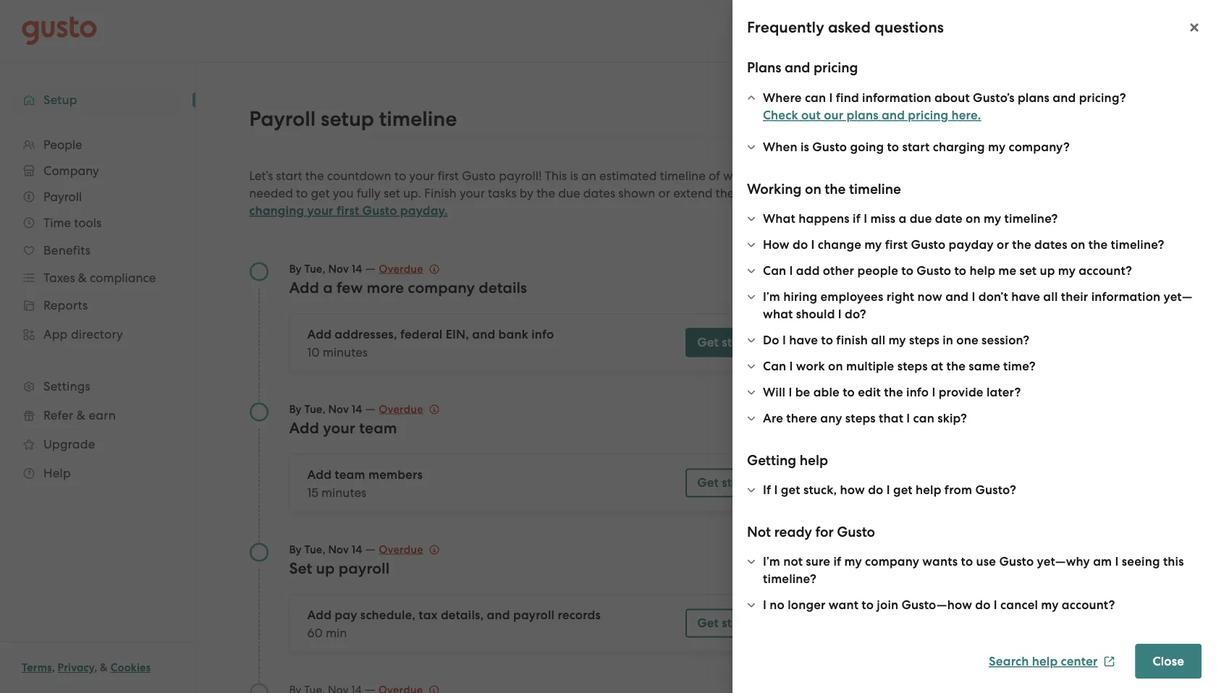 Task type: describe. For each thing, give the bounding box(es) containing it.
overdue for payroll
[[379, 543, 423, 556]]

overdue for few
[[379, 262, 423, 276]]

want
[[829, 598, 859, 613]]

directory
[[71, 327, 123, 342]]

my up people
[[865, 238, 882, 252]]

add pay schedule, tax details, and payroll records 60 min
[[307, 608, 601, 640]]

work
[[796, 359, 825, 374]]

time?
[[1004, 359, 1036, 374]]

about
[[935, 90, 970, 105]]

gusto down how at the right of the page
[[837, 524, 875, 541]]

are
[[763, 411, 784, 426]]

and inside i'm hiring employees right now and i don't have all their information yet— what should i do?
[[946, 290, 969, 304]]

0 vertical spatial steps
[[910, 333, 940, 348]]

0 horizontal spatial can
[[805, 90, 826, 105]]

check out our plans and pricing here.
[[763, 108, 982, 123]]

stuck,
[[804, 483, 837, 498]]

miss
[[871, 211, 896, 226]]

from
[[945, 483, 973, 498]]

and right plans
[[785, 59, 811, 76]]

frequently
[[747, 18, 825, 37]]

fully
[[357, 186, 381, 201]]

reports link
[[14, 293, 181, 319]]

reports
[[43, 298, 88, 313]]

to inside i'm not sure if my company wants to use gusto yet—why am i seeing this timeline?
[[961, 555, 973, 570]]

i'm hiring employees right now and i don't have all their information yet— what should i do?
[[763, 290, 1193, 322]]

and inside add addresses, federal ein, and bank info 10 minutes
[[472, 327, 496, 342]]

changing your first gusto payday. button
[[249, 202, 448, 220]]

1 horizontal spatial can
[[914, 411, 935, 426]]

if inside i'm not sure if my company wants to use gusto yet—why am i seeing this timeline?
[[834, 555, 842, 570]]

for inside frequently asked questions dialog
[[816, 524, 834, 541]]

pricing?
[[1079, 90, 1127, 105]]

privacy
[[58, 662, 94, 675]]

get right how at the right of the page
[[894, 483, 913, 498]]

2 horizontal spatial timeline?
[[1111, 238, 1165, 252]]

are there any steps that i can skip?
[[763, 411, 967, 426]]

to left edit
[[843, 385, 855, 400]]

i'm for i'm not sure if my company wants to use gusto yet—why am i seeing this timeline?
[[763, 555, 781, 570]]

1 horizontal spatial if
[[853, 211, 861, 226]]

to right going
[[887, 140, 900, 155]]

federal
[[400, 327, 443, 342]]

by for set up payroll
[[289, 543, 302, 556]]

be
[[796, 385, 811, 400]]

center
[[1061, 654, 1098, 669]]

everything
[[950, 227, 1011, 241]]

0 horizontal spatial timeline
[[379, 106, 457, 131]]

15
[[307, 486, 319, 500]]

2 vertical spatial steps
[[846, 411, 876, 426]]

am
[[1094, 555, 1112, 570]]

records
[[558, 608, 601, 623]]

set for download our handy checklist of everything you'll need to get set up for your first payroll.
[[1115, 227, 1132, 241]]

company inside i'm not sure if my company wants to use gusto yet—why am i seeing this timeline?
[[865, 555, 920, 570]]

cookies
[[111, 662, 151, 675]]

any
[[821, 411, 843, 426]]

same
[[969, 359, 1001, 374]]

set up payroll
[[289, 560, 390, 578]]

your down "you"
[[307, 203, 334, 218]]

14 for team
[[352, 403, 362, 416]]

i left miss at the right of page
[[864, 211, 868, 226]]

2 by from the left
[[748, 186, 762, 201]]

upgrade
[[43, 437, 95, 452]]

60
[[307, 626, 323, 640]]

gusto up now
[[917, 264, 952, 278]]

do i have to finish all my steps in one session?
[[763, 333, 1030, 348]]

on right work
[[828, 359, 843, 374]]

your inside download our handy checklist of everything you'll need to get set up for your first payroll.
[[987, 244, 1012, 259]]

get right if
[[781, 483, 801, 498]]

tue, for up
[[305, 543, 326, 556]]

overdue for team
[[379, 403, 423, 416]]

1 get started from the top
[[698, 335, 765, 350]]

i left work
[[790, 359, 793, 374]]

0 vertical spatial account?
[[1079, 264, 1133, 278]]

i right that
[[907, 411, 910, 426]]

started for set up payroll
[[722, 616, 765, 631]]

refer & earn
[[43, 408, 116, 423]]

more
[[367, 279, 404, 297]]

i left cancel
[[994, 598, 998, 613]]

the right payroll.
[[1089, 238, 1108, 252]]

i down at
[[932, 385, 936, 400]]

to up the changing
[[296, 186, 308, 201]]

needed
[[249, 186, 293, 201]]

what's
[[723, 169, 760, 183]]

help left from
[[916, 483, 942, 498]]

timeline inside frequently asked questions dialog
[[849, 181, 901, 197]]

people
[[858, 264, 899, 278]]

minutes inside add team members 15 minutes
[[322, 486, 367, 500]]

payroll inside the add pay schedule, tax details, and payroll records 60 min
[[513, 608, 555, 623]]

0 vertical spatial plans
[[1018, 90, 1050, 105]]

benefits link
[[14, 238, 181, 264]]

your left "tasks"
[[460, 186, 485, 201]]

your up add team members 15 minutes
[[323, 419, 356, 437]]

1 vertical spatial checklist
[[1031, 267, 1081, 282]]

tue, for your
[[305, 403, 326, 416]]

checklist inside download our handy checklist of everything you'll need to get set up for your first payroll.
[[1074, 209, 1122, 224]]

details
[[479, 279, 527, 297]]

0 vertical spatial timeline?
[[1005, 211, 1058, 226]]

all inside i'm hiring employees right now and i don't have all their information yet— what should i do?
[[1044, 290, 1058, 304]]

minutes inside add addresses, federal ein, and bank info 10 minutes
[[323, 345, 368, 360]]

0 vertical spatial information
[[863, 90, 932, 105]]

to left join
[[862, 598, 874, 613]]

set
[[289, 560, 312, 578]]

the inside finish your tasks by the due dates shown or extend them by changing your first gusto payday.
[[537, 186, 555, 201]]

right
[[887, 290, 915, 304]]

my right cancel
[[1042, 598, 1059, 613]]

our inside download our handy checklist of everything you'll need to get set up for your first payroll.
[[1012, 209, 1032, 224]]

1 get started button from the top
[[686, 328, 776, 357]]

download for download checklist
[[968, 267, 1028, 282]]

terms
[[22, 662, 52, 675]]

— for few
[[365, 261, 376, 276]]

get for add your team
[[698, 476, 719, 491]]

to left finish
[[821, 333, 834, 348]]

i right how at the right of the page
[[887, 483, 890, 498]]

i left be
[[789, 385, 792, 400]]

by tue, nov 14 — for your
[[289, 402, 379, 416]]

have inside i'm hiring employees right now and i don't have all their information yet— what should i do?
[[1012, 290, 1041, 304]]

session?
[[982, 333, 1030, 348]]

add for add pay schedule, tax details, and payroll records 60 min
[[307, 608, 332, 623]]

settings
[[43, 379, 90, 394]]

by for add a few more company details
[[289, 262, 302, 276]]

0 vertical spatial company
[[408, 279, 475, 297]]

seeing
[[1122, 555, 1161, 570]]

or for payday
[[997, 238, 1009, 252]]

them
[[716, 186, 745, 201]]

here.
[[952, 108, 982, 123]]

what
[[763, 307, 793, 322]]

1 , from the left
[[52, 662, 55, 675]]

14 for few
[[352, 262, 362, 276]]

gusto down out
[[813, 140, 847, 155]]

earn
[[89, 408, 116, 423]]

my down payroll.
[[1059, 264, 1076, 278]]

refer & earn link
[[14, 403, 181, 429]]

first inside let's start the countdown to your first gusto payroll! this is an estimated                     timeline of what's needed to get you fully set up.
[[438, 169, 459, 183]]

i left no
[[763, 598, 767, 613]]

is inside let's start the countdown to your first gusto payroll! this is an estimated                     timeline of what's needed to get you fully set up.
[[570, 169, 578, 183]]

the up me
[[1013, 238, 1032, 252]]

do?
[[845, 307, 867, 322]]

yet—why
[[1037, 555, 1090, 570]]

estimated
[[600, 169, 657, 183]]

able
[[814, 385, 840, 400]]

working
[[747, 181, 802, 197]]

due inside frequently asked questions dialog
[[910, 211, 932, 226]]

list containing benefits
[[0, 132, 196, 488]]

payroll.
[[1040, 244, 1083, 259]]

add team members 15 minutes
[[307, 468, 423, 500]]

2 vertical spatial do
[[976, 598, 991, 613]]

0 horizontal spatial all
[[871, 333, 886, 348]]

& inside list
[[77, 408, 85, 423]]

details,
[[441, 608, 484, 623]]

my up everything
[[984, 211, 1002, 226]]

can for can i work on multiple steps at the same time?
[[763, 359, 787, 374]]

for inside download our handy checklist of everything you'll need to get set up for your first payroll.
[[968, 244, 984, 259]]

use
[[977, 555, 997, 570]]

and left pricing?
[[1053, 90, 1076, 105]]

your inside let's start the countdown to your first gusto payroll! this is an estimated                     timeline of what's needed to get you fully set up.
[[409, 169, 435, 183]]

need
[[1046, 227, 1075, 241]]

or for shown
[[659, 186, 671, 201]]

help up the stuck, in the bottom of the page
[[800, 452, 828, 469]]

terms link
[[22, 662, 52, 675]]

get started button for set up payroll
[[686, 609, 776, 638]]

i left "don't"
[[972, 290, 976, 304]]

me
[[999, 264, 1017, 278]]

other
[[823, 264, 855, 278]]

2 , from the left
[[94, 662, 97, 675]]

plans
[[747, 59, 782, 76]]

wants
[[923, 555, 958, 570]]

schedule,
[[361, 608, 416, 623]]

in
[[943, 333, 954, 348]]

finish your tasks by the due dates shown or extend them by changing your first gusto payday.
[[249, 186, 762, 218]]

out
[[802, 108, 821, 123]]

by for add your team
[[289, 403, 302, 416]]

to down the how do i change my first gusto payday or the dates on the timeline?
[[955, 264, 967, 278]]

to up right
[[902, 264, 914, 278]]

charging
[[933, 140, 985, 155]]

my up the can i work on multiple steps at the same time?
[[889, 333, 906, 348]]

download checklist
[[968, 267, 1081, 282]]

sure
[[806, 555, 831, 570]]

let's start the countdown to your first gusto payroll! this is an estimated                     timeline of what's needed to get you fully set up.
[[249, 169, 760, 201]]

get for set up payroll
[[698, 616, 719, 631]]

you'll
[[1014, 227, 1043, 241]]

10
[[307, 345, 320, 360]]

info inside frequently asked questions dialog
[[907, 385, 929, 400]]

setup link
[[14, 87, 181, 113]]

i left find at the top right of the page
[[829, 90, 833, 105]]

provide
[[939, 385, 984, 400]]

date
[[935, 211, 963, 226]]

first inside finish your tasks by the due dates shown or extend them by changing your first gusto payday.
[[337, 203, 359, 218]]

cookies button
[[111, 660, 151, 677]]

1 vertical spatial account?
[[1062, 598, 1115, 613]]

and inside the add pay schedule, tax details, and payroll records 60 min
[[487, 608, 510, 623]]

cancel
[[1001, 598, 1038, 613]]

1 vertical spatial &
[[100, 662, 108, 675]]

on up everything
[[966, 211, 981, 226]]

account menu element
[[937, 0, 1195, 62]]

help left center
[[1032, 654, 1058, 669]]

i right the do
[[783, 333, 786, 348]]

1 vertical spatial a
[[323, 279, 333, 297]]

to up up. at the top left of page
[[395, 169, 406, 183]]

info inside add addresses, federal ein, and bank info 10 minutes
[[532, 327, 554, 342]]

gusto's
[[973, 90, 1015, 105]]



Task type: locate. For each thing, give the bounding box(es) containing it.
1 horizontal spatial timeline?
[[1005, 211, 1058, 226]]

2 vertical spatial overdue button
[[379, 541, 439, 559]]

0 vertical spatial nov
[[328, 262, 349, 276]]

0 vertical spatial i'm
[[763, 290, 781, 304]]

download our handy checklist of everything you'll need to get set up for your first payroll.
[[950, 209, 1137, 259]]

1 vertical spatial company
[[865, 555, 920, 570]]

the right at
[[947, 359, 966, 374]]

start up needed
[[276, 169, 302, 183]]

overdue up add your team
[[379, 403, 423, 416]]

team
[[359, 419, 397, 437], [335, 468, 365, 483]]

get inside download our handy checklist of everything you'll need to get set up for your first payroll.
[[1093, 227, 1112, 241]]

timeline inside let's start the countdown to your first gusto payroll! this is an estimated                     timeline of what's needed to get you fully set up.
[[660, 169, 706, 183]]

1 horizontal spatial by
[[748, 186, 762, 201]]

your up me
[[987, 244, 1012, 259]]

0 horizontal spatial due
[[559, 186, 581, 201]]

1 vertical spatial start
[[276, 169, 302, 183]]

pricing down where can i find information about gusto's plans and pricing?
[[908, 108, 949, 123]]

i left do?
[[838, 307, 842, 322]]

few
[[337, 279, 363, 297]]

3 tue, from the top
[[305, 543, 326, 556]]

0 horizontal spatial plans
[[847, 108, 879, 123]]

minutes right 15
[[322, 486, 367, 500]]

dates
[[584, 186, 616, 201], [1035, 238, 1068, 252]]

1 vertical spatial minutes
[[322, 486, 367, 500]]

plans right gusto's
[[1018, 90, 1050, 105]]

checklist up 'need'
[[1074, 209, 1122, 224]]

1 vertical spatial started
[[722, 476, 765, 491]]

1 overdue from the top
[[379, 262, 423, 276]]

add inside add addresses, federal ein, and bank info 10 minutes
[[307, 327, 332, 342]]

nov up set up payroll
[[328, 543, 349, 556]]

to right 'need'
[[1078, 227, 1090, 241]]

1 vertical spatial is
[[570, 169, 578, 183]]

frequently asked questions
[[747, 18, 944, 37]]

1 vertical spatial payroll
[[513, 608, 555, 623]]

can up will
[[763, 359, 787, 374]]

add inside add team members 15 minutes
[[307, 468, 332, 483]]

3 get started button from the top
[[686, 609, 776, 638]]

1 vertical spatial or
[[997, 238, 1009, 252]]

their
[[1061, 290, 1089, 304]]

to left the use at the bottom
[[961, 555, 973, 570]]

to inside download our handy checklist of everything you'll need to get set up for your first payroll.
[[1078, 227, 1090, 241]]

dates down "handy"
[[1035, 238, 1068, 252]]

1 tue, from the top
[[305, 262, 326, 276]]

0 vertical spatial checklist
[[1074, 209, 1122, 224]]

is
[[801, 140, 810, 155], [570, 169, 578, 183]]

2 vertical spatial get started
[[698, 616, 765, 631]]

0 vertical spatial get
[[698, 335, 719, 350]]

one
[[957, 333, 979, 348]]

a left few
[[323, 279, 333, 297]]

timeline? up you'll
[[1005, 211, 1058, 226]]

gusto down what happens if i miss a due date on my timeline?
[[911, 238, 946, 252]]

by down payroll!
[[520, 186, 534, 201]]

get inside let's start the countdown to your first gusto payroll! this is an estimated                     timeline of what's needed to get you fully set up.
[[311, 186, 330, 201]]

payroll
[[339, 560, 390, 578], [513, 608, 555, 623]]

home image
[[22, 16, 97, 45]]

i'm inside i'm not sure if my company wants to use gusto yet—why am i seeing this timeline?
[[763, 555, 781, 570]]

download up everything
[[950, 209, 1009, 224]]

on
[[805, 181, 822, 197], [966, 211, 981, 226], [1071, 238, 1086, 252], [828, 359, 843, 374]]

later?
[[987, 385, 1021, 400]]

our up you'll
[[1012, 209, 1032, 224]]

app
[[43, 327, 68, 342]]

working on the timeline
[[747, 181, 901, 197]]

information up check out our plans and pricing here. link
[[863, 90, 932, 105]]

1 14 from the top
[[352, 262, 362, 276]]

will i be able to edit the info i provide later?
[[763, 385, 1021, 400]]

what happens if i miss a due date on my timeline?
[[763, 211, 1058, 226]]

add inside the add pay schedule, tax details, and payroll records 60 min
[[307, 608, 332, 623]]

or inside finish your tasks by the due dates shown or extend them by changing your first gusto payday.
[[659, 186, 671, 201]]

— for team
[[365, 402, 376, 416]]

1 horizontal spatial timeline
[[660, 169, 706, 183]]

0 horizontal spatial do
[[793, 238, 808, 252]]

download inside download our handy checklist of everything you'll need to get set up for your first payroll.
[[950, 209, 1009, 224]]

payroll up pay
[[339, 560, 390, 578]]

2 vertical spatial 14
[[352, 543, 362, 556]]

nov for your
[[328, 403, 349, 416]]

pricing
[[814, 59, 858, 76], [908, 108, 949, 123]]

1 horizontal spatial &
[[100, 662, 108, 675]]

0 horizontal spatial our
[[824, 108, 844, 123]]

start inside let's start the countdown to your first gusto payroll! this is an estimated                     timeline of what's needed to get you fully set up.
[[276, 169, 302, 183]]

3 started from the top
[[722, 616, 765, 631]]

first up finish
[[438, 169, 459, 183]]

by tue, nov 14 —
[[289, 261, 379, 276], [289, 402, 379, 416], [289, 542, 379, 556]]

up down payroll.
[[1040, 264, 1056, 278]]

i'm for i'm hiring employees right now and i don't have all their information yet— what should i do?
[[763, 290, 781, 304]]

2 get from the top
[[698, 476, 719, 491]]

i'm not sure if my company wants to use gusto yet—why am i seeing this timeline?
[[763, 555, 1184, 587]]

do right how
[[793, 238, 808, 252]]

how do i change my first gusto payday or the dates on the timeline?
[[763, 238, 1165, 252]]

14 up add your team
[[352, 403, 362, 416]]

a inside dialog
[[899, 211, 907, 226]]

extend
[[674, 186, 713, 201]]

payday.
[[400, 203, 448, 218]]

first inside frequently asked questions dialog
[[885, 238, 908, 252]]

1 vertical spatial tue,
[[305, 403, 326, 416]]

1 vertical spatial info
[[907, 385, 929, 400]]

my inside i'm not sure if my company wants to use gusto yet—why am i seeing this timeline?
[[845, 555, 862, 570]]

there
[[787, 411, 818, 426]]

add for add addresses, federal ein, and bank info 10 minutes
[[307, 327, 332, 342]]

close button
[[1136, 644, 1202, 679]]

2 by tue, nov 14 — from the top
[[289, 402, 379, 416]]

nov for a
[[328, 262, 349, 276]]

this
[[1164, 555, 1184, 570]]

can for can i add other people to gusto to help me set up my account?
[[763, 264, 787, 278]]

— up set up payroll
[[365, 542, 376, 556]]

1 horizontal spatial a
[[899, 211, 907, 226]]

payroll left "records"
[[513, 608, 555, 623]]

1 by tue, nov 14 — from the top
[[289, 261, 379, 276]]

,
[[52, 662, 55, 675], [94, 662, 97, 675]]

due inside finish your tasks by the due dates shown or extend them by changing your first gusto payday.
[[559, 186, 581, 201]]

started
[[722, 335, 765, 350], [722, 476, 765, 491], [722, 616, 765, 631]]

the
[[305, 169, 324, 183], [825, 181, 846, 197], [537, 186, 555, 201], [1013, 238, 1032, 252], [1089, 238, 1108, 252], [947, 359, 966, 374], [884, 385, 904, 400]]

set inside download our handy checklist of everything you'll need to get set up for your first payroll.
[[1115, 227, 1132, 241]]

14
[[352, 262, 362, 276], [352, 403, 362, 416], [352, 543, 362, 556]]

my right sure at the bottom right of page
[[845, 555, 862, 570]]

1 vertical spatial get started button
[[686, 469, 776, 498]]

the up 'happens'
[[825, 181, 846, 197]]

get started for payroll
[[698, 616, 765, 631]]

0 vertical spatial a
[[899, 211, 907, 226]]

1 vertical spatial steps
[[898, 359, 928, 374]]

employees
[[821, 290, 884, 304]]

— for payroll
[[365, 542, 376, 556]]

privacy link
[[58, 662, 94, 675]]

terms , privacy , & cookies
[[22, 662, 151, 675]]

and right details,
[[487, 608, 510, 623]]

help left me
[[970, 264, 996, 278]]

1 get from the top
[[698, 335, 719, 350]]

1 horizontal spatial ,
[[94, 662, 97, 675]]

1 horizontal spatial all
[[1044, 290, 1058, 304]]

1 horizontal spatial pricing
[[908, 108, 949, 123]]

ein,
[[446, 327, 469, 342]]

add for add team members 15 minutes
[[307, 468, 332, 483]]

0 vertical spatial pricing
[[814, 59, 858, 76]]

0 vertical spatial our
[[824, 108, 844, 123]]

2 nov from the top
[[328, 403, 349, 416]]

now
[[918, 290, 943, 304]]

going
[[850, 140, 884, 155]]

2 overdue from the top
[[379, 403, 423, 416]]

up inside download our handy checklist of everything you'll need to get set up for your first payroll.
[[950, 244, 965, 259]]

gusto navigation element
[[0, 62, 196, 511]]

get started for team
[[698, 476, 765, 491]]

2 started from the top
[[722, 476, 765, 491]]

0 vertical spatial &
[[77, 408, 85, 423]]

1 vertical spatial timeline?
[[1111, 238, 1165, 252]]

first down you'll
[[1015, 244, 1037, 259]]

3 get started from the top
[[698, 616, 765, 631]]

0 horizontal spatial start
[[276, 169, 302, 183]]

on down "handy"
[[1071, 238, 1086, 252]]

and up when is gusto going to start charging my company?
[[882, 108, 905, 123]]

14 for payroll
[[352, 543, 362, 556]]

up for my
[[1040, 264, 1056, 278]]

1 vertical spatial set
[[1115, 227, 1132, 241]]

3 nov from the top
[[328, 543, 349, 556]]

0 vertical spatial is
[[801, 140, 810, 155]]

1 horizontal spatial info
[[907, 385, 929, 400]]

of inside let's start the countdown to your first gusto payroll! this is an estimated                     timeline of what's needed to get you fully set up.
[[709, 169, 720, 183]]

0 vertical spatial start
[[903, 140, 930, 155]]

2 get started button from the top
[[686, 469, 776, 498]]

3 overdue from the top
[[379, 543, 423, 556]]

3 overdue button from the top
[[379, 541, 439, 559]]

add addresses, federal ein, and bank info 10 minutes
[[307, 327, 554, 360]]

1 can from the top
[[763, 264, 787, 278]]

overdue up set up payroll
[[379, 543, 423, 556]]

join
[[877, 598, 899, 613]]

set inside frequently asked questions dialog
[[1020, 264, 1037, 278]]

this
[[545, 169, 567, 183]]

have
[[1012, 290, 1041, 304], [789, 333, 818, 348]]

set for can i add other people to gusto to help me set up my account?
[[1020, 264, 1037, 278]]

1 vertical spatial have
[[789, 333, 818, 348]]

for
[[968, 244, 984, 259], [816, 524, 834, 541]]

can down how
[[763, 264, 787, 278]]

i up add
[[811, 238, 815, 252]]

0 horizontal spatial or
[[659, 186, 671, 201]]

i inside i'm not sure if my company wants to use gusto yet—why am i seeing this timeline?
[[1116, 555, 1119, 570]]

0 vertical spatial overdue button
[[379, 260, 439, 278]]

timeline? inside i'm not sure if my company wants to use gusto yet—why am i seeing this timeline?
[[763, 572, 817, 587]]

do right how at the right of the page
[[868, 483, 884, 498]]

0 vertical spatial if
[[853, 211, 861, 226]]

you
[[333, 186, 354, 201]]

company up ein,
[[408, 279, 475, 297]]

search help center link
[[989, 654, 1116, 669]]

if left miss at the right of page
[[853, 211, 861, 226]]

— up add your team
[[365, 402, 376, 416]]

i'm up what
[[763, 290, 781, 304]]

2 get started from the top
[[698, 476, 765, 491]]

2 by from the top
[[289, 403, 302, 416]]

timeline up extend
[[660, 169, 706, 183]]

of inside download our handy checklist of everything you'll need to get set up for your first payroll.
[[1125, 209, 1137, 224]]

2 vertical spatial tue,
[[305, 543, 326, 556]]

tasks
[[488, 186, 517, 201]]

1 vertical spatial can
[[914, 411, 935, 426]]

timeline? up yet—
[[1111, 238, 1165, 252]]

and right ein,
[[472, 327, 496, 342]]

i'm left the not
[[763, 555, 781, 570]]

the inside let's start the countdown to your first gusto payroll! this is an estimated                     timeline of what's needed to get you fully set up.
[[305, 169, 324, 183]]

or up me
[[997, 238, 1009, 252]]

or inside frequently asked questions dialog
[[997, 238, 1009, 252]]

shown
[[619, 186, 656, 201]]

not
[[747, 524, 771, 541]]

0 horizontal spatial ,
[[52, 662, 55, 675]]

1 vertical spatial for
[[816, 524, 834, 541]]

0 vertical spatial up
[[950, 244, 965, 259]]

0 horizontal spatial &
[[77, 408, 85, 423]]

0 vertical spatial started
[[722, 335, 765, 350]]

1 overdue button from the top
[[379, 260, 439, 278]]

overdue button up members
[[379, 401, 439, 418]]

0 vertical spatial do
[[793, 238, 808, 252]]

information right their
[[1092, 290, 1161, 304]]

all left their
[[1044, 290, 1058, 304]]

— up more
[[365, 261, 376, 276]]

1 vertical spatial all
[[871, 333, 886, 348]]

2 14 from the top
[[352, 403, 362, 416]]

started for add your team
[[722, 476, 765, 491]]

help
[[43, 466, 71, 481]]

for down everything
[[968, 244, 984, 259]]

team inside add team members 15 minutes
[[335, 468, 365, 483]]

1 — from the top
[[365, 261, 376, 276]]

get started button for add your team
[[686, 469, 776, 498]]

pay
[[335, 608, 357, 623]]

i right "am"
[[1116, 555, 1119, 570]]

the right edit
[[884, 385, 904, 400]]

for up sure at the bottom right of page
[[816, 524, 834, 541]]

happens
[[799, 211, 850, 226]]

i
[[829, 90, 833, 105], [864, 211, 868, 226], [811, 238, 815, 252], [790, 264, 793, 278], [972, 290, 976, 304], [838, 307, 842, 322], [783, 333, 786, 348], [790, 359, 793, 374], [789, 385, 792, 400], [932, 385, 936, 400], [907, 411, 910, 426], [775, 483, 778, 498], [887, 483, 890, 498], [1116, 555, 1119, 570], [763, 598, 767, 613], [994, 598, 998, 613]]

get
[[698, 335, 719, 350], [698, 476, 719, 491], [698, 616, 719, 631]]

0 vertical spatial tue,
[[305, 262, 326, 276]]

gusto inside finish your tasks by the due dates shown or extend them by changing your first gusto payday.
[[363, 203, 397, 218]]

a
[[899, 211, 907, 226], [323, 279, 333, 297]]

0 vertical spatial dates
[[584, 186, 616, 201]]

2 vertical spatial overdue
[[379, 543, 423, 556]]

0 vertical spatial of
[[709, 169, 720, 183]]

0 horizontal spatial is
[[570, 169, 578, 183]]

handy
[[1035, 209, 1071, 224]]

i no longer want to join gusto—how do i cancel my account?
[[763, 598, 1115, 613]]

finish
[[424, 186, 457, 201]]

0 vertical spatial 14
[[352, 262, 362, 276]]

1 vertical spatial get started
[[698, 476, 765, 491]]

set
[[384, 186, 400, 201], [1115, 227, 1132, 241], [1020, 264, 1037, 278]]

1 vertical spatial if
[[834, 555, 842, 570]]

benefits
[[43, 243, 91, 258]]

0 vertical spatial set
[[384, 186, 400, 201]]

2 overdue button from the top
[[379, 401, 439, 418]]

, left privacy link
[[52, 662, 55, 675]]

add for add a few more company details
[[289, 279, 319, 297]]

1 vertical spatial plans
[[847, 108, 879, 123]]

gusto down fully
[[363, 203, 397, 218]]

i'm inside i'm hiring employees right now and i don't have all their information yet— what should i do?
[[763, 290, 781, 304]]

payday
[[949, 238, 994, 252]]

tue, up set
[[305, 543, 326, 556]]

setup
[[43, 93, 77, 107]]

1 vertical spatial overdue button
[[379, 401, 439, 418]]

info down the can i work on multiple steps at the same time?
[[907, 385, 929, 400]]

circle blank image
[[249, 683, 270, 694]]

check out our plans and pricing here. link
[[763, 108, 982, 123]]

first down "you"
[[337, 203, 359, 218]]

1 vertical spatial —
[[365, 402, 376, 416]]

get
[[311, 186, 330, 201], [1093, 227, 1112, 241], [781, 483, 801, 498], [894, 483, 913, 498]]

0 vertical spatial payroll
[[339, 560, 390, 578]]

payroll!
[[499, 169, 542, 183]]

1 vertical spatial 14
[[352, 403, 362, 416]]

1 nov from the top
[[328, 262, 349, 276]]

0 horizontal spatial by
[[520, 186, 534, 201]]

overdue button for payroll
[[379, 541, 439, 559]]

start inside frequently asked questions dialog
[[903, 140, 930, 155]]

our down find at the top right of the page
[[824, 108, 844, 123]]

2 — from the top
[[365, 402, 376, 416]]

plans down find at the top right of the page
[[847, 108, 879, 123]]

1 started from the top
[[722, 335, 765, 350]]

nov for up
[[328, 543, 349, 556]]

up up can i add other people to gusto to help me set up my account?
[[950, 244, 965, 259]]

can i work on multiple steps at the same time?
[[763, 359, 1036, 374]]

multiple
[[847, 359, 895, 374]]

information inside i'm hiring employees right now and i don't have all their information yet— what should i do?
[[1092, 290, 1161, 304]]

my right charging
[[988, 140, 1006, 155]]

set inside let's start the countdown to your first gusto payroll! this is an estimated                     timeline of what's needed to get you fully set up.
[[384, 186, 400, 201]]

1 vertical spatial of
[[1125, 209, 1137, 224]]

yet—
[[1164, 290, 1193, 304]]

due left date
[[910, 211, 932, 226]]

2 vertical spatial timeline?
[[763, 572, 817, 587]]

list
[[0, 132, 196, 488]]

changing
[[249, 203, 304, 218]]

up inside frequently asked questions dialog
[[1040, 264, 1056, 278]]

3 by tue, nov 14 — from the top
[[289, 542, 379, 556]]

steps left in at right
[[910, 333, 940, 348]]

3 — from the top
[[365, 542, 376, 556]]

0 vertical spatial by
[[289, 262, 302, 276]]

the down the "this"
[[537, 186, 555, 201]]

first down miss at the right of page
[[885, 238, 908, 252]]

bank
[[499, 327, 529, 342]]

1 by from the top
[[289, 262, 302, 276]]

min
[[326, 626, 347, 640]]

1 vertical spatial download
[[968, 267, 1028, 282]]

1 vertical spatial dates
[[1035, 238, 1068, 252]]

3 get from the top
[[698, 616, 719, 631]]

0 horizontal spatial up
[[316, 560, 335, 578]]

1 i'm from the top
[[763, 290, 781, 304]]

when
[[763, 140, 798, 155]]

have down download checklist
[[1012, 290, 1041, 304]]

set right me
[[1020, 264, 1037, 278]]

timeline right setup
[[379, 106, 457, 131]]

how
[[763, 238, 790, 252]]

all right finish
[[871, 333, 886, 348]]

2 vertical spatial —
[[365, 542, 376, 556]]

our inside frequently asked questions dialog
[[824, 108, 844, 123]]

if right sure at the bottom right of page
[[834, 555, 842, 570]]

1 horizontal spatial is
[[801, 140, 810, 155]]

by tue, nov 14 — for a
[[289, 261, 379, 276]]

on up 'happens'
[[805, 181, 822, 197]]

1 horizontal spatial company
[[865, 555, 920, 570]]

1 vertical spatial can
[[763, 359, 787, 374]]

3 14 from the top
[[352, 543, 362, 556]]

check
[[763, 108, 799, 123]]

2 can from the top
[[763, 359, 787, 374]]

nov
[[328, 262, 349, 276], [328, 403, 349, 416], [328, 543, 349, 556]]

gusto inside let's start the countdown to your first gusto payroll! this is an estimated                     timeline of what's needed to get you fully set up.
[[462, 169, 496, 183]]

0 horizontal spatial pricing
[[814, 59, 858, 76]]

0 vertical spatial minutes
[[323, 345, 368, 360]]

pricing up find at the top right of the page
[[814, 59, 858, 76]]

close
[[1153, 654, 1185, 669]]

0 horizontal spatial info
[[532, 327, 554, 342]]

14 up few
[[352, 262, 362, 276]]

2 i'm from the top
[[763, 555, 781, 570]]

2 vertical spatial set
[[1020, 264, 1037, 278]]

1 by from the left
[[520, 186, 534, 201]]

3 by from the top
[[289, 543, 302, 556]]

is inside frequently asked questions dialog
[[801, 140, 810, 155]]

0 vertical spatial get started
[[698, 335, 765, 350]]

0 vertical spatial have
[[1012, 290, 1041, 304]]

team up members
[[359, 419, 397, 437]]

account? up their
[[1079, 264, 1133, 278]]

company?
[[1009, 140, 1070, 155]]

overdue button for few
[[379, 260, 439, 278]]

setup
[[321, 106, 374, 131]]

2 tue, from the top
[[305, 403, 326, 416]]

0 horizontal spatial information
[[863, 90, 932, 105]]

0 vertical spatial team
[[359, 419, 397, 437]]

can up out
[[805, 90, 826, 105]]

add for add your team
[[289, 419, 319, 437]]

can i add other people to gusto to help me set up my account?
[[763, 264, 1133, 278]]

1 vertical spatial team
[[335, 468, 365, 483]]

1 horizontal spatial plans
[[1018, 90, 1050, 105]]

gusto inside i'm not sure if my company wants to use gusto yet—why am i seeing this timeline?
[[1000, 555, 1034, 570]]

14 up set up payroll
[[352, 543, 362, 556]]

checklist
[[1074, 209, 1122, 224], [1031, 267, 1081, 282]]

questions
[[875, 18, 944, 37]]

up for for
[[950, 244, 965, 259]]

change
[[818, 238, 862, 252]]

i left add
[[790, 264, 793, 278]]

overdue up add a few more company details
[[379, 262, 423, 276]]

account?
[[1079, 264, 1133, 278], [1062, 598, 1115, 613]]

overdue button for team
[[379, 401, 439, 418]]

payroll setup timeline
[[249, 106, 457, 131]]

1 horizontal spatial set
[[1020, 264, 1037, 278]]

1 vertical spatial do
[[868, 483, 884, 498]]

download for download our handy checklist of everything you'll need to get set up for your first payroll.
[[950, 209, 1009, 224]]

first inside download our handy checklist of everything you'll need to get set up for your first payroll.
[[1015, 244, 1037, 259]]

nov up few
[[328, 262, 349, 276]]

by tue, nov 14 — for up
[[289, 542, 379, 556]]

i right if
[[775, 483, 778, 498]]

tue, for a
[[305, 262, 326, 276]]

frequently asked questions dialog
[[733, 0, 1217, 694]]

dates inside finish your tasks by the due dates shown or extend them by changing your first gusto payday.
[[584, 186, 616, 201]]

dates inside frequently asked questions dialog
[[1035, 238, 1068, 252]]

edit
[[858, 385, 881, 400]]



Task type: vqa. For each thing, say whether or not it's contained in the screenshot.
"Go"
no



